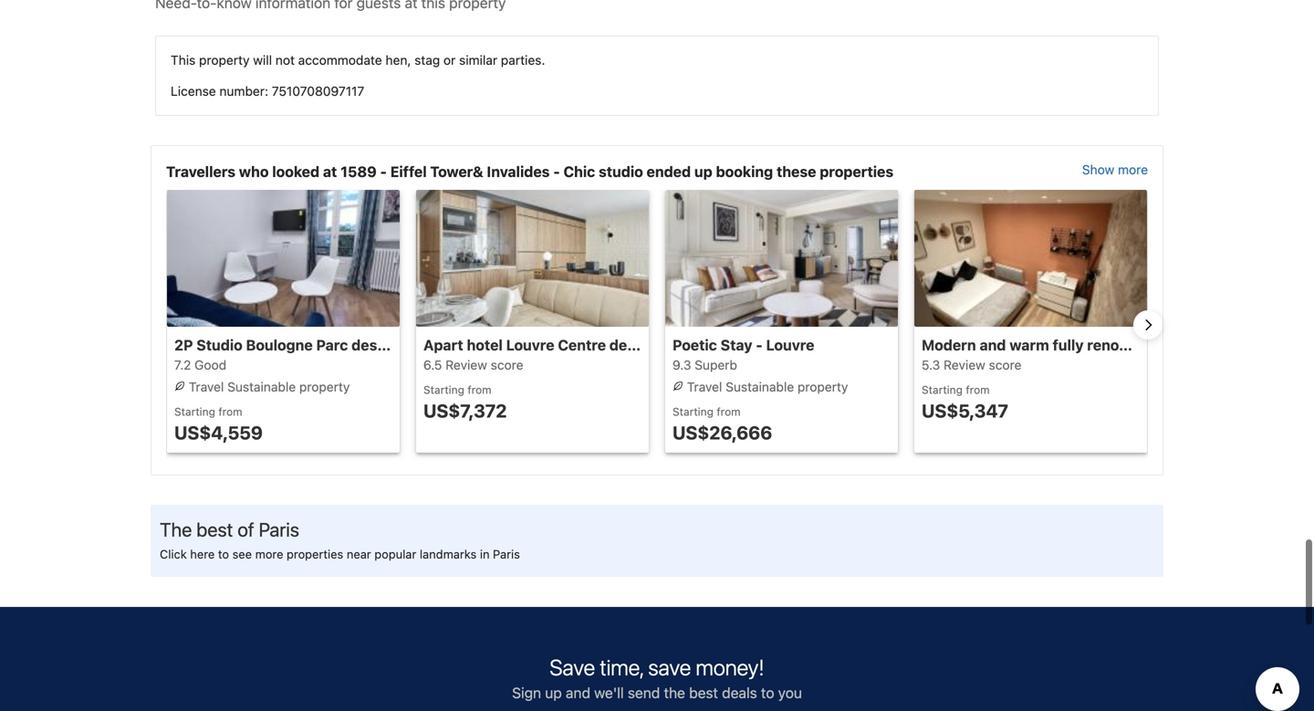 Task type: describe. For each thing, give the bounding box(es) containing it.
sign
[[512, 684, 541, 701]]

1 horizontal spatial -
[[553, 163, 560, 180]]

who
[[239, 163, 269, 180]]

louvre inside apart hotel louvre centre de paris (pélican) 6.5 review score
[[506, 336, 555, 354]]

starting for us$7,372
[[424, 383, 465, 396]]

des
[[352, 336, 377, 354]]

best inside save time, save money! sign up and we'll send the best deals to you
[[689, 684, 718, 701]]

stay
[[721, 336, 753, 354]]

properties inside the best of paris click here to see more properties near popular landmarks in paris
[[287, 547, 344, 561]]

license number: 7510708097117
[[171, 83, 365, 98]]

parc
[[316, 336, 348, 354]]

and
[[566, 684, 591, 701]]

5.3 review score
[[922, 357, 1022, 372]]

save
[[648, 654, 691, 680]]

starting for us$4,559
[[174, 405, 215, 418]]

deals
[[722, 684, 758, 701]]

show more
[[1083, 162, 1149, 177]]

travellers
[[166, 163, 236, 180]]

from for us$26,666
[[717, 405, 741, 418]]

apart hotel louvre centre de paris (pélican) 6.5 review score
[[424, 336, 733, 372]]

from for us$5,347
[[966, 383, 990, 396]]

stag
[[415, 52, 440, 67]]

of
[[238, 518, 254, 541]]

starting from us$4,559
[[174, 405, 263, 443]]

studio
[[599, 163, 643, 180]]

studio
[[197, 336, 243, 354]]

5.3 review
[[922, 357, 986, 372]]

in
[[480, 547, 490, 561]]

7510708097117
[[272, 83, 365, 98]]

send
[[628, 684, 660, 701]]

9.3 superb
[[673, 357, 738, 372]]

- inside poetic stay - louvre 9.3 superb
[[756, 336, 763, 354]]

boulogne
[[246, 336, 313, 354]]

2 score from the left
[[989, 357, 1022, 372]]

us$26,666
[[673, 422, 773, 443]]

louvre inside poetic stay - louvre 9.3 superb
[[767, 336, 815, 354]]

princes
[[381, 336, 434, 354]]

starting for us$5,347
[[922, 383, 963, 396]]

property for us$4,559
[[299, 379, 350, 394]]

you
[[778, 684, 802, 701]]

0 horizontal spatial paris
[[259, 518, 299, 541]]

travel for us$4,559
[[189, 379, 224, 394]]

us$5,347
[[922, 400, 1009, 421]]

not
[[276, 52, 295, 67]]

save time, save money! sign up and we'll send the best deals to you
[[512, 654, 802, 701]]

accommodate
[[298, 52, 382, 67]]

us$4,559
[[174, 422, 263, 443]]

apart
[[424, 336, 464, 354]]

starting from us$5,347
[[922, 383, 1009, 421]]

7.2 good
[[174, 357, 227, 372]]

the
[[160, 518, 192, 541]]

best inside the best of paris click here to see more properties near popular landmarks in paris
[[196, 518, 233, 541]]

tower&
[[430, 163, 484, 180]]

we'll
[[595, 684, 624, 701]]

chic
[[564, 163, 595, 180]]



Task type: vqa. For each thing, say whether or not it's contained in the screenshot.
adult related to Misty Hollow, 3 Bedrooms, Hot Tub, Pool Table, Fireplace, Pool, Sleeps 10
no



Task type: locate. For each thing, give the bounding box(es) containing it.
2 travel from the left
[[687, 379, 723, 394]]

-
[[380, 163, 387, 180], [553, 163, 560, 180], [756, 336, 763, 354]]

property for us$26,666
[[798, 379, 849, 394]]

score
[[491, 357, 524, 372], [989, 357, 1022, 372]]

louvre
[[506, 336, 555, 354], [767, 336, 815, 354]]

see
[[232, 547, 252, 561]]

2 horizontal spatial -
[[756, 336, 763, 354]]

from for us$4,559
[[219, 405, 242, 418]]

0 vertical spatial up
[[695, 163, 713, 180]]

the
[[664, 684, 686, 701]]

starting down 6.5 review
[[424, 383, 465, 396]]

up left and
[[545, 684, 562, 701]]

here
[[190, 547, 215, 561]]

from
[[468, 383, 492, 396], [966, 383, 990, 396], [219, 405, 242, 418], [717, 405, 741, 418]]

starting down 5.3 review
[[922, 383, 963, 396]]

- left chic
[[553, 163, 560, 180]]

travel sustainable property for us$4,559
[[185, 379, 350, 394]]

from for us$7,372
[[468, 383, 492, 396]]

will
[[253, 52, 272, 67]]

1 vertical spatial properties
[[287, 547, 344, 561]]

money!
[[696, 654, 765, 680]]

1 horizontal spatial properties
[[820, 163, 894, 180]]

at
[[323, 163, 337, 180]]

0 horizontal spatial property
[[199, 52, 250, 67]]

the best of paris click here to see more properties near popular landmarks in paris
[[160, 518, 520, 561]]

(pélican)
[[670, 336, 733, 354]]

property down poetic stay - louvre 9.3 superb
[[798, 379, 849, 394]]

up inside save time, save money! sign up and we'll send the best deals to you
[[545, 684, 562, 701]]

0 vertical spatial properties
[[820, 163, 894, 180]]

1 sustainable from the left
[[227, 379, 296, 394]]

travel
[[189, 379, 224, 394], [687, 379, 723, 394]]

parties.
[[501, 52, 545, 67]]

travel down 7.2 good
[[189, 379, 224, 394]]

to left you
[[761, 684, 775, 701]]

ended
[[647, 163, 691, 180]]

these
[[777, 163, 817, 180]]

6.5 review
[[424, 357, 487, 372]]

0 horizontal spatial sustainable
[[227, 379, 296, 394]]

0 horizontal spatial best
[[196, 518, 233, 541]]

paris right of
[[259, 518, 299, 541]]

0 horizontal spatial louvre
[[506, 336, 555, 354]]

up right the ended
[[695, 163, 713, 180]]

0 vertical spatial to
[[218, 547, 229, 561]]

score down hotel
[[491, 357, 524, 372]]

starting inside starting from us$4,559
[[174, 405, 215, 418]]

2p
[[174, 336, 193, 354]]

2 horizontal spatial paris
[[631, 336, 667, 354]]

near
[[347, 547, 371, 561]]

2 horizontal spatial property
[[798, 379, 849, 394]]

invalides
[[487, 163, 550, 180]]

region containing us$7,372
[[152, 190, 1163, 460]]

1589
[[341, 163, 377, 180]]

1 horizontal spatial property
[[299, 379, 350, 394]]

0 horizontal spatial properties
[[287, 547, 344, 561]]

landmarks
[[420, 547, 477, 561]]

1 horizontal spatial to
[[761, 684, 775, 701]]

more inside the best of paris click here to see more properties near popular landmarks in paris
[[255, 547, 283, 561]]

from up us$4,559
[[219, 405, 242, 418]]

starting up us$4,559
[[174, 405, 215, 418]]

1 vertical spatial up
[[545, 684, 562, 701]]

best up here
[[196, 518, 233, 541]]

from up 'us$7,372'
[[468, 383, 492, 396]]

1 horizontal spatial travel
[[687, 379, 723, 394]]

sustainable down poetic stay - louvre 9.3 superb
[[726, 379, 794, 394]]

property
[[199, 52, 250, 67], [299, 379, 350, 394], [798, 379, 849, 394]]

starting inside starting from us$26,666
[[673, 405, 714, 418]]

1 horizontal spatial louvre
[[767, 336, 815, 354]]

travel sustainable property
[[185, 379, 350, 394], [684, 379, 849, 394]]

this
[[171, 52, 196, 67]]

to inside save time, save money! sign up and we'll send the best deals to you
[[761, 684, 775, 701]]

- right "1589" on the left top of the page
[[380, 163, 387, 180]]

1 travel from the left
[[189, 379, 224, 394]]

1 horizontal spatial best
[[689, 684, 718, 701]]

starting
[[424, 383, 465, 396], [922, 383, 963, 396], [174, 405, 215, 418], [673, 405, 714, 418]]

de
[[610, 336, 627, 354]]

1 vertical spatial paris
[[259, 518, 299, 541]]

1 horizontal spatial travel sustainable property
[[684, 379, 849, 394]]

0 horizontal spatial to
[[218, 547, 229, 561]]

0 horizontal spatial up
[[545, 684, 562, 701]]

click
[[160, 547, 187, 561]]

more inside show more link
[[1118, 162, 1149, 177]]

0 vertical spatial best
[[196, 518, 233, 541]]

1 horizontal spatial score
[[989, 357, 1022, 372]]

1 horizontal spatial up
[[695, 163, 713, 180]]

sustainable for us$26,666
[[726, 379, 794, 394]]

properties right 'these' at the top of page
[[820, 163, 894, 180]]

from up us$26,666
[[717, 405, 741, 418]]

2 louvre from the left
[[767, 336, 815, 354]]

us$7,372
[[424, 400, 507, 421]]

similar
[[459, 52, 498, 67]]

travel for us$26,666
[[687, 379, 723, 394]]

more right see
[[255, 547, 283, 561]]

travellers who looked at 1589 - eiffel tower& invalides - chic studio ended up booking these properties
[[166, 163, 894, 180]]

starting from us$7,372
[[424, 383, 507, 421]]

to inside the best of paris click here to see more properties near popular landmarks in paris
[[218, 547, 229, 561]]

1 travel sustainable property from the left
[[185, 379, 350, 394]]

property up number:
[[199, 52, 250, 67]]

up
[[695, 163, 713, 180], [545, 684, 562, 701]]

poetic stay - louvre 9.3 superb
[[673, 336, 815, 372]]

0 vertical spatial more
[[1118, 162, 1149, 177]]

poetic
[[673, 336, 717, 354]]

0 horizontal spatial -
[[380, 163, 387, 180]]

louvre right stay on the right top of page
[[767, 336, 815, 354]]

looked
[[272, 163, 320, 180]]

1 vertical spatial best
[[689, 684, 718, 701]]

starting from us$26,666
[[673, 405, 773, 443]]

2p studio boulogne parc des princes 7.2 good
[[174, 336, 434, 372]]

sustainable down the boulogne
[[227, 379, 296, 394]]

0 vertical spatial paris
[[631, 336, 667, 354]]

eiffel
[[391, 163, 427, 180]]

1 vertical spatial more
[[255, 547, 283, 561]]

score right 5.3 review
[[989, 357, 1022, 372]]

this property will not accommodate hen, stag or similar parties.
[[171, 52, 545, 67]]

region
[[152, 190, 1163, 460]]

more
[[1118, 162, 1149, 177], [255, 547, 283, 561]]

starting up us$26,666
[[673, 405, 714, 418]]

starting inside starting from us$5,347
[[922, 383, 963, 396]]

best right the
[[689, 684, 718, 701]]

save
[[550, 654, 595, 680]]

to
[[218, 547, 229, 561], [761, 684, 775, 701]]

to left see
[[218, 547, 229, 561]]

- right stay on the right top of page
[[756, 336, 763, 354]]

from inside "starting from us$7,372"
[[468, 383, 492, 396]]

starting inside "starting from us$7,372"
[[424, 383, 465, 396]]

louvre right hotel
[[506, 336, 555, 354]]

from up us$5,347
[[966, 383, 990, 396]]

property down 2p studio boulogne parc des princes 7.2 good
[[299, 379, 350, 394]]

show
[[1083, 162, 1115, 177]]

0 horizontal spatial travel sustainable property
[[185, 379, 350, 394]]

or
[[444, 52, 456, 67]]

starting for us$26,666
[[673, 405, 714, 418]]

1 horizontal spatial sustainable
[[726, 379, 794, 394]]

2 travel sustainable property from the left
[[684, 379, 849, 394]]

1 vertical spatial to
[[761, 684, 775, 701]]

travel sustainable property down poetic stay - louvre 9.3 superb
[[684, 379, 849, 394]]

popular
[[375, 547, 417, 561]]

paris
[[631, 336, 667, 354], [259, 518, 299, 541], [493, 547, 520, 561]]

paris inside apart hotel louvre centre de paris (pélican) 6.5 review score
[[631, 336, 667, 354]]

1 horizontal spatial more
[[1118, 162, 1149, 177]]

sustainable for us$4,559
[[227, 379, 296, 394]]

centre
[[558, 336, 606, 354]]

from inside starting from us$26,666
[[717, 405, 741, 418]]

show more link
[[1083, 161, 1149, 182]]

number:
[[220, 83, 268, 98]]

1 louvre from the left
[[506, 336, 555, 354]]

0 horizontal spatial more
[[255, 547, 283, 561]]

hen,
[[386, 52, 411, 67]]

1 score from the left
[[491, 357, 524, 372]]

license
[[171, 83, 216, 98]]

2 vertical spatial paris
[[493, 547, 520, 561]]

score inside apart hotel louvre centre de paris (pélican) 6.5 review score
[[491, 357, 524, 372]]

from inside starting from us$5,347
[[966, 383, 990, 396]]

hotel
[[467, 336, 503, 354]]

paris right de
[[631, 336, 667, 354]]

1 horizontal spatial paris
[[493, 547, 520, 561]]

booking
[[716, 163, 773, 180]]

more right show
[[1118, 162, 1149, 177]]

best
[[196, 518, 233, 541], [689, 684, 718, 701]]

0 horizontal spatial travel
[[189, 379, 224, 394]]

properties
[[820, 163, 894, 180], [287, 547, 344, 561]]

travel down "9.3 superb"
[[687, 379, 723, 394]]

sustainable
[[227, 379, 296, 394], [726, 379, 794, 394]]

from inside starting from us$4,559
[[219, 405, 242, 418]]

paris right "in" in the bottom of the page
[[493, 547, 520, 561]]

2 sustainable from the left
[[726, 379, 794, 394]]

properties left the "near"
[[287, 547, 344, 561]]

0 horizontal spatial score
[[491, 357, 524, 372]]

time,
[[600, 654, 644, 680]]

travel sustainable property down the boulogne
[[185, 379, 350, 394]]

travel sustainable property for us$26,666
[[684, 379, 849, 394]]



